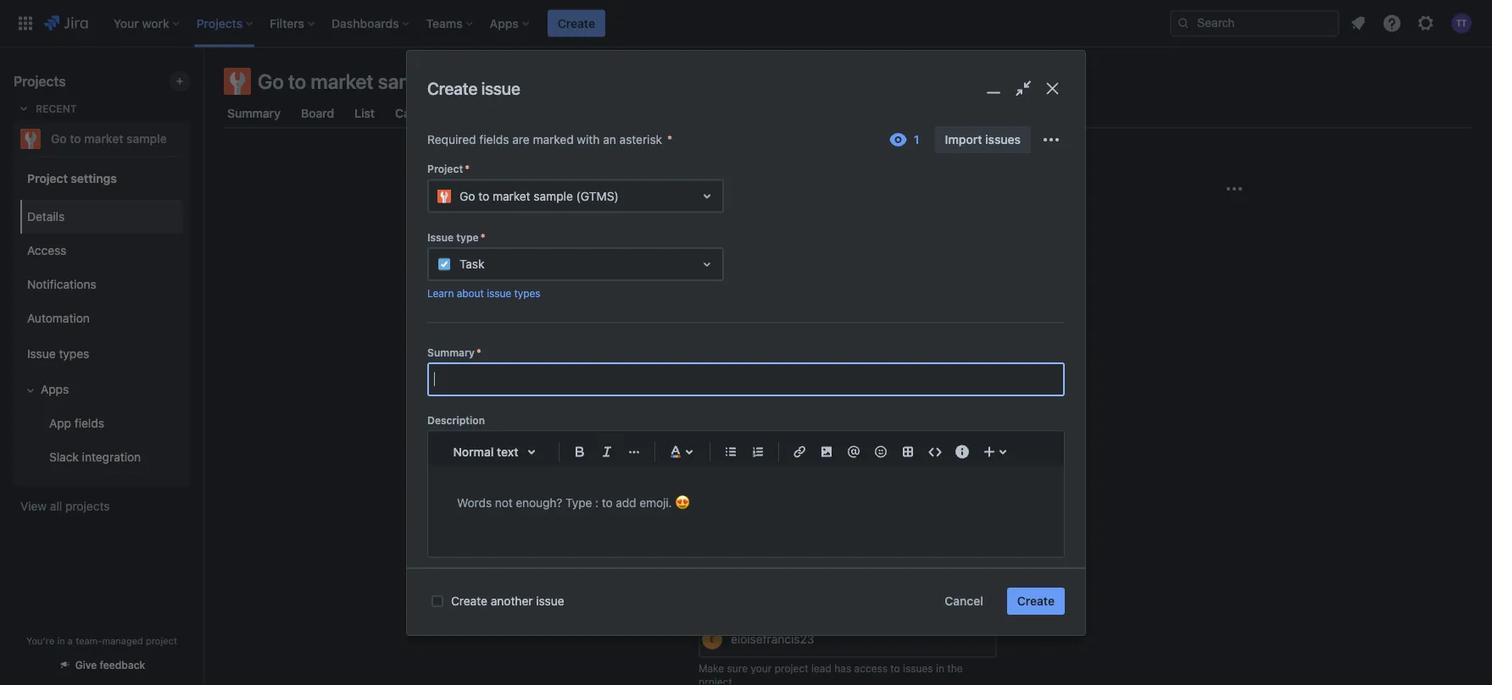 Task type: describe. For each thing, give the bounding box(es) containing it.
view all projects
[[20, 500, 110, 514]]

issue types link
[[20, 336, 183, 373]]

to inside create issue dialog
[[478, 189, 489, 203]]

calendar link
[[392, 98, 449, 129]]

emoji image
[[871, 442, 891, 462]]

bold ⌘b image
[[570, 442, 590, 462]]

* right type
[[480, 231, 485, 243]]

notifications
[[27, 278, 96, 292]]

apps button
[[20, 373, 183, 407]]

market up list
[[311, 70, 373, 93]]

code snippet image
[[925, 442, 945, 462]]

summary *
[[427, 347, 481, 359]]

to down the are
[[528, 151, 539, 165]]

app fields
[[49, 417, 104, 431]]

another
[[491, 595, 533, 609]]

the
[[947, 663, 963, 675]]

issue for another
[[536, 595, 564, 609]]

list
[[355, 106, 375, 120]]

issue for about
[[487, 287, 511, 299]]

go up summary 'link'
[[258, 70, 284, 93]]

to inside 'make sure your project lead has access to issues in the project.'
[[891, 663, 900, 675]]

apps
[[41, 383, 69, 397]]

go to market sample (gtms)
[[460, 189, 619, 203]]

view
[[20, 500, 47, 514]]

create issue dialog
[[407, 51, 1085, 686]]

access
[[27, 244, 66, 258]]

timeline link
[[463, 98, 517, 129]]

app
[[49, 417, 71, 431]]

1 vertical spatial a
[[68, 636, 73, 647]]

are
[[512, 133, 530, 147]]

settings
[[71, 171, 117, 185]]

fields for app
[[74, 417, 104, 431]]

task
[[460, 257, 485, 271]]

you're in a team-managed project
[[26, 636, 177, 647]]

change icon
[[813, 351, 883, 365]]

to up board at left
[[288, 70, 306, 93]]

about
[[457, 287, 484, 299]]

Description - Main content area, start typing to enter text. text field
[[457, 493, 1035, 513]]

1 horizontal spatial details
[[448, 176, 508, 199]]

eloisefrancis23 image
[[702, 630, 722, 650]]

app fields link
[[31, 407, 183, 441]]

add image, video, or file image
[[816, 442, 837, 462]]

none text field inside create issue dialog
[[429, 364, 1063, 395]]

more formatting image
[[624, 442, 644, 462]]

* down learn about issue types link
[[476, 347, 481, 359]]

access
[[854, 663, 888, 675]]

recent
[[36, 103, 77, 114]]

eloisefrancis23
[[731, 633, 814, 647]]

1 horizontal spatial go to market sample
[[258, 70, 443, 93]]

slack integration link
[[31, 441, 183, 475]]

0 vertical spatial project
[[146, 636, 177, 647]]

1 vertical spatial types
[[59, 347, 89, 361]]

managed
[[102, 636, 143, 647]]

market inside create issue dialog
[[493, 189, 530, 203]]

go inside create issue dialog
[[460, 189, 475, 203]]

mention image
[[844, 442, 864, 462]]

integration
[[82, 451, 141, 465]]

automation
[[27, 312, 90, 326]]

0 horizontal spatial projects
[[14, 73, 66, 89]]

change icon button
[[803, 345, 893, 372]]

in inside 'make sure your project lead has access to issues in the project.'
[[936, 663, 944, 675]]

learn about issue types link
[[427, 287, 540, 299]]

create issue
[[427, 78, 520, 98]]

issues inside create issue dialog
[[985, 133, 1021, 147]]

numbered list ⌘⇧7 image
[[748, 442, 768, 462]]

Name field
[[700, 413, 995, 444]]

required
[[427, 133, 476, 147]]

group containing project settings
[[17, 156, 183, 485]]

exit full screen image
[[1011, 76, 1035, 101]]

group containing details
[[17, 195, 183, 480]]

italic ⌘i image
[[597, 442, 617, 462]]

automation link
[[20, 302, 183, 336]]

board
[[301, 106, 334, 120]]

slack integration
[[49, 451, 141, 465]]

list link
[[351, 98, 378, 129]]

1 vertical spatial create button
[[1007, 588, 1065, 616]]

create inside 'primary' element
[[558, 16, 595, 30]]

create button inside 'primary' element
[[548, 10, 605, 37]]

0 horizontal spatial go to market sample
[[51, 132, 167, 146]]

details inside group
[[27, 210, 65, 224]]

2 vertical spatial open image
[[970, 558, 990, 579]]

access link
[[20, 234, 183, 268]]

key
[[699, 465, 717, 477]]

discard & close image
[[1040, 76, 1065, 101]]

summary for summary
[[227, 106, 281, 120]]

table image
[[898, 442, 918, 462]]

issue type *
[[427, 231, 485, 243]]

go down the are
[[509, 151, 525, 165]]

view all projects link
[[14, 492, 190, 522]]

required fields are marked with an asterisk *
[[427, 133, 673, 147]]

calendar
[[395, 106, 446, 120]]

summary link
[[224, 98, 284, 129]]



Task type: locate. For each thing, give the bounding box(es) containing it.
1 horizontal spatial go to market sample link
[[509, 148, 623, 169]]

issues inside 'make sure your project lead has access to issues in the project.'
[[903, 663, 933, 675]]

project for project *
[[427, 163, 463, 175]]

project
[[427, 163, 463, 175], [27, 171, 68, 185]]

has
[[834, 663, 851, 675]]

project inside 'make sure your project lead has access to issues in the project.'
[[775, 663, 809, 675]]

cancel button
[[935, 588, 994, 616]]

go to market sample link
[[14, 122, 183, 156], [509, 148, 623, 169]]

1 vertical spatial issues
[[903, 663, 933, 675]]

1 horizontal spatial summary
[[427, 347, 475, 359]]

with
[[577, 133, 600, 147]]

1 vertical spatial open image
[[697, 254, 717, 275]]

issue left type
[[427, 231, 454, 243]]

issue inside dialog
[[427, 231, 454, 243]]

0 vertical spatial summary
[[227, 106, 281, 120]]

0 vertical spatial fields
[[479, 133, 509, 147]]

fields right app
[[74, 417, 104, 431]]

feedback
[[100, 660, 145, 672]]

create banner
[[0, 0, 1492, 47]]

1 horizontal spatial issue
[[427, 231, 454, 243]]

fields for required
[[479, 133, 509, 147]]

project.
[[699, 677, 735, 686]]

1 vertical spatial project
[[775, 663, 809, 675]]

1 horizontal spatial create button
[[1007, 588, 1065, 616]]

in left the
[[936, 663, 944, 675]]

give
[[75, 660, 97, 672]]

1 group from the top
[[17, 156, 183, 485]]

types right about at the left top of page
[[514, 287, 540, 299]]

0 horizontal spatial project
[[27, 171, 68, 185]]

project inside create issue dialog
[[427, 163, 463, 175]]

sample inside create issue dialog
[[534, 189, 573, 203]]

go down project *
[[460, 189, 475, 203]]

project
[[146, 636, 177, 647], [775, 663, 809, 675]]

types
[[514, 287, 540, 299], [59, 347, 89, 361]]

1 horizontal spatial fields
[[479, 133, 509, 147]]

types down automation
[[59, 347, 89, 361]]

normal text
[[453, 445, 519, 459]]

summary left board at left
[[227, 106, 281, 120]]

cancel
[[945, 595, 983, 609]]

board link
[[298, 98, 338, 129]]

make
[[699, 663, 724, 675]]

projects
[[14, 73, 66, 89], [444, 151, 489, 165]]

1 vertical spatial details
[[27, 210, 65, 224]]

to down the recent
[[70, 132, 81, 146]]

group
[[17, 156, 183, 485], [17, 195, 183, 480]]

project right managed
[[146, 636, 177, 647]]

1 vertical spatial issue
[[27, 347, 56, 361]]

1 vertical spatial projects
[[444, 151, 489, 165]]

issues
[[985, 133, 1021, 147], [903, 663, 933, 675]]

market down marked
[[542, 151, 580, 165]]

issue for issue type *
[[427, 231, 454, 243]]

primary element
[[10, 0, 1170, 47]]

tab list
[[214, 98, 1482, 129]]

2 horizontal spatial go to market sample
[[509, 151, 623, 165]]

fields
[[479, 133, 509, 147], [74, 417, 104, 431]]

a
[[752, 561, 758, 575], [68, 636, 73, 647]]

go to market sample link up settings
[[14, 122, 183, 156]]

0 horizontal spatial issue
[[27, 347, 56, 361]]

projects
[[65, 500, 110, 514]]

change
[[813, 351, 856, 365]]

details
[[448, 176, 508, 199], [27, 210, 65, 224]]

project *
[[427, 163, 470, 175]]

go to market sample up list
[[258, 70, 443, 93]]

0 vertical spatial issue
[[481, 78, 520, 98]]

0 horizontal spatial in
[[57, 636, 65, 647]]

create button
[[548, 10, 605, 37], [1007, 588, 1065, 616]]

1 vertical spatial fields
[[74, 417, 104, 431]]

1 vertical spatial issue
[[487, 287, 511, 299]]

1 horizontal spatial a
[[752, 561, 758, 575]]

issue right about at the left top of page
[[487, 287, 511, 299]]

slack
[[49, 451, 79, 465]]

to
[[288, 70, 306, 93], [70, 132, 81, 146], [528, 151, 539, 165], [478, 189, 489, 203], [891, 663, 900, 675]]

1 vertical spatial go to market sample
[[51, 132, 167, 146]]

your
[[751, 663, 772, 675]]

1 horizontal spatial issues
[[985, 133, 1021, 147]]

0 vertical spatial issue
[[427, 231, 454, 243]]

normal
[[453, 445, 494, 459]]

asterisk
[[619, 133, 662, 147]]

go to market sample down marked
[[509, 151, 623, 165]]

0 horizontal spatial project
[[146, 636, 177, 647]]

project left lead
[[775, 663, 809, 675]]

1 vertical spatial in
[[936, 663, 944, 675]]

in right you're
[[57, 636, 65, 647]]

1 horizontal spatial project
[[427, 163, 463, 175]]

tab list containing summary
[[214, 98, 1482, 129]]

create
[[558, 16, 595, 30], [427, 78, 477, 98], [451, 595, 487, 609], [1017, 595, 1055, 609]]

details down 'projects' link
[[448, 176, 508, 199]]

0 vertical spatial in
[[57, 636, 65, 647]]

fields inside create issue dialog
[[479, 133, 509, 147]]

0 horizontal spatial fields
[[74, 417, 104, 431]]

issues left the
[[903, 663, 933, 675]]

Search field
[[1170, 10, 1340, 37]]

* down required
[[465, 163, 470, 175]]

0 horizontal spatial summary
[[227, 106, 281, 120]]

2 group from the top
[[17, 195, 183, 480]]

description
[[427, 415, 485, 427]]

notifications link
[[20, 268, 183, 302]]

bullet list ⌘⇧8 image
[[721, 442, 741, 462]]

team-
[[76, 636, 102, 647]]

market
[[311, 70, 373, 93], [84, 132, 123, 146], [542, 151, 580, 165], [493, 189, 530, 203]]

text
[[497, 445, 519, 459]]

project left settings
[[27, 171, 68, 185]]

open image
[[697, 186, 717, 206], [697, 254, 717, 275], [970, 558, 990, 579]]

issue up timeline
[[481, 78, 520, 98]]

project down required
[[427, 163, 463, 175]]

go to market sample
[[258, 70, 443, 93], [51, 132, 167, 146], [509, 151, 623, 165]]

to right access
[[891, 663, 900, 675]]

sample
[[378, 70, 443, 93], [126, 132, 167, 146], [584, 151, 623, 165], [534, 189, 573, 203]]

go
[[258, 70, 284, 93], [51, 132, 67, 146], [509, 151, 525, 165], [460, 189, 475, 203]]

issue types
[[27, 347, 89, 361]]

info panel image
[[952, 442, 972, 462]]

go to market sample up settings
[[51, 132, 167, 146]]

None text field
[[429, 364, 1063, 395]]

a right choose
[[752, 561, 758, 575]]

give feedback
[[75, 660, 145, 672]]

choose
[[707, 561, 749, 575]]

(gtms)
[[576, 189, 619, 203]]

icon
[[859, 351, 883, 365]]

* right asterisk
[[667, 133, 673, 147]]

link image
[[789, 442, 810, 462]]

issues right 'import'
[[985, 133, 1021, 147]]

you're
[[26, 636, 54, 647]]

issue right another
[[536, 595, 564, 609]]

issue up 'apps'
[[27, 347, 56, 361]]

an
[[603, 133, 616, 147]]

search image
[[1177, 17, 1190, 30]]

0 vertical spatial go to market sample
[[258, 70, 443, 93]]

projects link
[[444, 148, 489, 169]]

tab
[[860, 98, 955, 129]]

make sure your project lead has access to issues in the project.
[[699, 663, 963, 686]]

create another issue
[[451, 595, 564, 609]]

fields down timeline link
[[479, 133, 509, 147]]

0 vertical spatial create button
[[548, 10, 605, 37]]

issue for issue types
[[27, 347, 56, 361]]

to down 'projects' link
[[478, 189, 489, 203]]

1 horizontal spatial project
[[775, 663, 809, 675]]

choose a category
[[707, 561, 810, 575]]

0 horizontal spatial create button
[[548, 10, 605, 37]]

details link
[[20, 200, 183, 234]]

project for project settings
[[27, 171, 68, 185]]

open image for go to market sample (gtms)
[[697, 186, 717, 206]]

types inside create issue dialog
[[514, 287, 540, 299]]

0 vertical spatial a
[[752, 561, 758, 575]]

learn about issue types
[[427, 287, 540, 299]]

sure
[[727, 663, 748, 675]]

name
[[699, 396, 727, 407]]

0 horizontal spatial details
[[27, 210, 65, 224]]

a left team-
[[68, 636, 73, 647]]

summary inside create issue dialog
[[427, 347, 475, 359]]

lead
[[811, 663, 832, 675]]

more image
[[1041, 130, 1062, 150]]

issue
[[427, 231, 454, 243], [27, 347, 56, 361]]

1 horizontal spatial projects
[[444, 151, 489, 165]]

0 vertical spatial details
[[448, 176, 508, 199]]

0 vertical spatial issues
[[985, 133, 1021, 147]]

jira image
[[44, 13, 88, 33], [44, 13, 88, 33]]

0 horizontal spatial types
[[59, 347, 89, 361]]

learn
[[427, 287, 454, 299]]

market down the are
[[493, 189, 530, 203]]

import issues link
[[935, 126, 1031, 153]]

0 vertical spatial projects
[[14, 73, 66, 89]]

project settings
[[27, 171, 117, 185]]

1 horizontal spatial in
[[936, 663, 944, 675]]

import issues
[[945, 133, 1021, 147]]

category
[[762, 561, 810, 575]]

1 vertical spatial summary
[[427, 347, 475, 359]]

collapse recent projects image
[[14, 98, 34, 119]]

1 horizontal spatial types
[[514, 287, 540, 299]]

market up settings
[[84, 132, 123, 146]]

normal text button
[[445, 434, 552, 471]]

type
[[456, 231, 479, 243]]

all
[[50, 500, 62, 514]]

go to market sample link down marked
[[509, 148, 623, 169]]

details up access at left
[[27, 210, 65, 224]]

summary inside 'link'
[[227, 106, 281, 120]]

timeline
[[466, 106, 513, 120]]

expand image
[[20, 381, 41, 401]]

marked
[[533, 133, 574, 147]]

give feedback button
[[48, 652, 155, 680]]

0 horizontal spatial go to market sample link
[[14, 122, 183, 156]]

minimize image
[[981, 76, 1006, 101]]

in
[[57, 636, 65, 647], [936, 663, 944, 675]]

project avatar image
[[794, 223, 902, 332]]

0 horizontal spatial issues
[[903, 663, 933, 675]]

summary
[[227, 106, 281, 120], [427, 347, 475, 359]]

projects up collapse recent projects image on the left of page
[[14, 73, 66, 89]]

0 vertical spatial types
[[514, 287, 540, 299]]

import
[[945, 133, 982, 147]]

0 horizontal spatial a
[[68, 636, 73, 647]]

projects down required
[[444, 151, 489, 165]]

2 vertical spatial go to market sample
[[509, 151, 623, 165]]

open image for task
[[697, 254, 717, 275]]

summary down learn
[[427, 347, 475, 359]]

summary for summary *
[[427, 347, 475, 359]]

2 vertical spatial issue
[[536, 595, 564, 609]]

go down the recent
[[51, 132, 67, 146]]

0 vertical spatial open image
[[697, 186, 717, 206]]



Task type: vqa. For each thing, say whether or not it's contained in the screenshot.
the Create inside Create dashboard button
no



